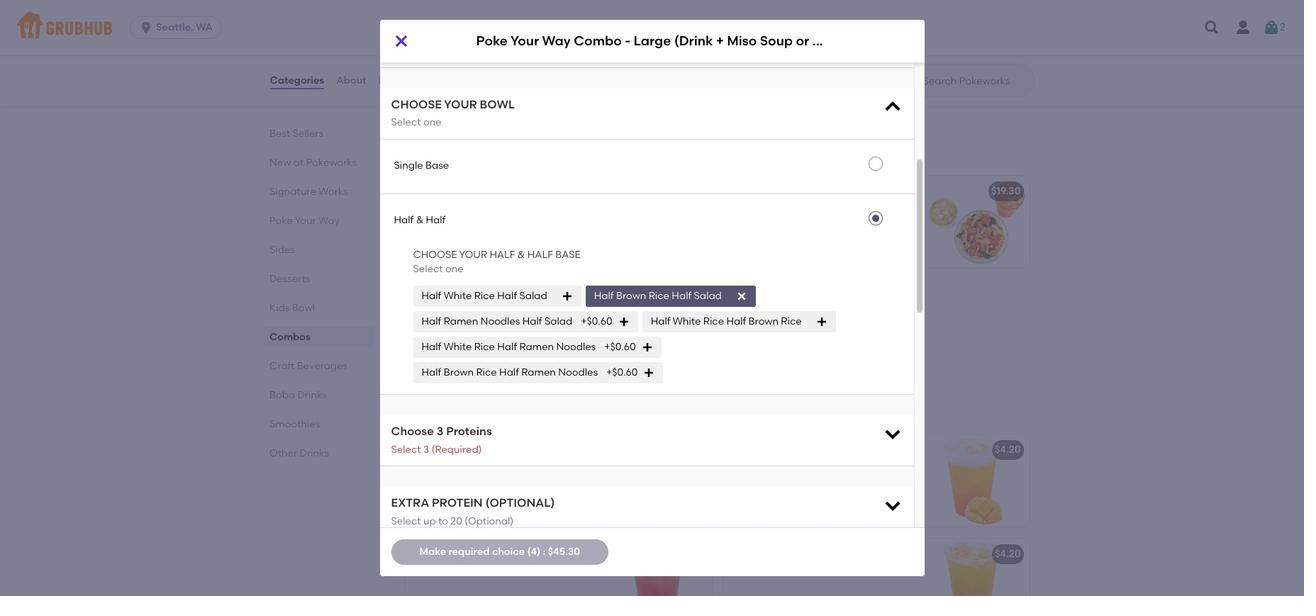 Task type: locate. For each thing, give the bounding box(es) containing it.
flavor. down the base, at the top of page
[[732, 234, 761, 246]]

$4.20
[[995, 444, 1021, 456], [995, 548, 1021, 560]]

proteins
[[785, 205, 824, 217], [444, 310, 483, 322]]

beverages up boba drinks
[[297, 360, 347, 372]]

0 vertical spatial pokeworks
[[468, 94, 519, 106]]

ramen down half white rice half ramen noodles
[[521, 367, 556, 379]]

1 horizontal spatial to
[[765, 205, 775, 217]]

your inside three proteins with your choice of mix ins, toppings, and flavor.
[[508, 310, 529, 322]]

mix-
[[772, 220, 793, 232]]

pokeworks
[[468, 94, 519, 106], [306, 157, 357, 169]]

way up three proteins with your choice of mix ins, toppings, and flavor.
[[464, 290, 485, 302]]

0 vertical spatial lemonade
[[444, 444, 496, 456]]

one
[[423, 116, 442, 129], [445, 263, 464, 275]]

up up the base, at the top of page
[[750, 205, 763, 217]]

choose down the 'reviews'
[[391, 98, 442, 111]]

0 horizontal spatial up
[[423, 515, 436, 527]]

pokeworks down surimi
[[468, 94, 519, 106]]

2 $4.20 button from the top
[[723, 539, 1029, 596]]

0 vertical spatial $4.20
[[995, 444, 1021, 456]]

large left $7.80
[[634, 33, 671, 49]]

1 vertical spatial proteins
[[444, 310, 483, 322]]

+$0.60 for half white rice half ramen noodles
[[604, 341, 636, 353]]

choose for choose your bowl
[[391, 98, 442, 111]]

protein
[[432, 496, 483, 510]]

$4.20 button
[[723, 435, 1029, 527], [723, 539, 1029, 596]]

1 horizontal spatial up
[[750, 205, 763, 217]]

0 horizontal spatial -
[[526, 290, 531, 302]]

your
[[511, 33, 539, 49], [295, 215, 316, 227], [440, 290, 461, 302]]

2
[[1280, 21, 1286, 33], [777, 205, 783, 217]]

noodles for half brown rice half ramen noodles
[[558, 367, 598, 379]]

of inside three proteins with your choice of mix ins, toppings, and flavor.
[[566, 310, 576, 322]]

1 vertical spatial toppings,
[[451, 324, 496, 336]]

ramen up the half brown rice half ramen noodles
[[519, 341, 554, 353]]

choose inside the choose your bowl select one
[[391, 98, 442, 111]]

one up half white rice half salad
[[445, 263, 464, 275]]

single base button
[[380, 139, 914, 193]]

svg image for seattle, wa
[[139, 21, 153, 35]]

choose your half & half base select one
[[413, 249, 581, 275]]

1 horizontal spatial brown
[[616, 290, 646, 302]]

pokeworks inside chicken or tofu with white rice, sweet corn, mandarin orange, edamame, surimi salad, wonton crisps, and pokeworks classic
[[468, 94, 519, 106]]

poke your way combo - regular (drink + miso soup or kettle chips) image
[[923, 176, 1029, 268]]

craft beverages
[[269, 360, 347, 372], [402, 402, 524, 419]]

$4.20 button for strawberry lemonade
[[723, 539, 1029, 596]]

poke your way combo - large (drink + miso soup or kettle chips) image
[[605, 280, 712, 373]]

pokeworks right 'at'
[[306, 157, 357, 169]]

edamame,
[[414, 80, 467, 92]]

ramen for brown
[[521, 367, 556, 379]]

proteins down half white rice half salad
[[444, 310, 483, 322]]

white for half white rice half brown rice
[[673, 316, 701, 328]]

to
[[765, 205, 775, 217], [438, 515, 448, 527]]

2 $4.20 from the top
[[995, 548, 1021, 560]]

0 vertical spatial with
[[489, 51, 510, 63]]

0 horizontal spatial half
[[490, 249, 515, 261]]

0 vertical spatial choice
[[873, 205, 905, 217]]

kids bowl
[[269, 302, 314, 314]]

signature
[[414, 185, 461, 197], [269, 186, 316, 198]]

select up three
[[413, 263, 443, 275]]

half brown rice half ramen noodles
[[422, 367, 598, 379]]

1 vertical spatial craft
[[402, 402, 442, 419]]

& down single base on the top of the page
[[416, 214, 424, 227]]

2 vertical spatial poke
[[414, 290, 438, 302]]

(drink
[[674, 33, 713, 49], [535, 185, 564, 197], [564, 290, 593, 302]]

craft up boba
[[269, 360, 294, 372]]

reviews
[[378, 74, 418, 86]]

1 vertical spatial drinks
[[299, 448, 329, 460]]

3 down the 'choose'
[[423, 444, 429, 456]]

0 vertical spatial combos
[[402, 143, 465, 160]]

0 vertical spatial 2
[[1280, 21, 1286, 33]]

select down crisps,
[[391, 116, 421, 129]]

svg image
[[1263, 19, 1280, 36], [139, 21, 153, 35], [393, 33, 410, 50]]

ramen
[[444, 316, 478, 328], [519, 341, 554, 353], [521, 367, 556, 379]]

- up half ramen noodles half salad
[[526, 290, 531, 302]]

2 horizontal spatial way
[[542, 33, 571, 49]]

1 vertical spatial combos
[[269, 331, 310, 343]]

strawberry lemonade image
[[605, 539, 712, 596]]

2 vertical spatial noodles
[[558, 367, 598, 379]]

seattle, wa button
[[130, 16, 228, 39]]

your inside "choose your half & half base select one"
[[459, 249, 487, 261]]

proteins inside three proteins with your choice of mix ins, toppings, and flavor.
[[444, 310, 483, 322]]

3 up lilikoi on the left
[[437, 425, 443, 438]]

1 vertical spatial poke
[[269, 215, 292, 227]]

your inside the choose your bowl select one
[[444, 98, 477, 111]]

2 horizontal spatial poke
[[476, 33, 508, 49]]

select inside extra protein (optional) select up to 20 (optional)
[[391, 515, 421, 527]]

0 vertical spatial &
[[416, 214, 424, 227]]

poke up sides
[[269, 215, 292, 227]]

one inside the choose your bowl select one
[[423, 116, 442, 129]]

make required choice (4) : $45.30
[[420, 546, 580, 558]]

signature for signature works combo (drink + miso soup or kettle chips)
[[414, 185, 461, 197]]

half white rice half ramen noodles
[[422, 341, 596, 353]]

0 horizontal spatial and
[[447, 94, 466, 106]]

choice inside three proteins with your choice of mix ins, toppings, and flavor.
[[531, 310, 564, 322]]

0 horizontal spatial of
[[566, 310, 576, 322]]

mix up to 2 proteins with your choice of base, mix-ins, toppings, and flavor.
[[732, 205, 905, 246]]

$22.65
[[672, 290, 703, 302]]

way up rice,
[[542, 33, 571, 49]]

burrito
[[394, 34, 426, 46]]

one inside "choose your half & half base select one"
[[445, 263, 464, 275]]

lilikoi green tea image
[[923, 539, 1029, 596]]

lemonade for strawberry lemonade
[[470, 548, 522, 560]]

choose inside "choose your half & half base select one"
[[413, 249, 457, 261]]

ins, right mix
[[433, 324, 449, 336]]

strawberry
[[414, 548, 468, 560]]

1 vertical spatial brown
[[749, 316, 779, 328]]

way
[[542, 33, 571, 49], [318, 215, 339, 227], [464, 290, 485, 302]]

drinks right boba
[[297, 389, 326, 401]]

2 vertical spatial choice
[[492, 546, 525, 558]]

1 vertical spatial your
[[459, 249, 487, 261]]

beverages up 'proteins'
[[446, 402, 524, 419]]

1 horizontal spatial one
[[445, 263, 464, 275]]

brown
[[616, 290, 646, 302], [749, 316, 779, 328], [444, 367, 474, 379]]

half
[[394, 214, 414, 227], [426, 214, 446, 227], [422, 290, 441, 302], [497, 290, 517, 302], [594, 290, 614, 302], [672, 290, 692, 302], [422, 316, 441, 328], [523, 316, 542, 328], [651, 316, 671, 328], [727, 316, 746, 328], [422, 341, 441, 353], [497, 341, 517, 353], [422, 367, 441, 379], [499, 367, 519, 379]]

1 vertical spatial choice
[[531, 310, 564, 322]]

with inside mix up to 2 proteins with your choice of base, mix-ins, toppings, and flavor.
[[827, 205, 847, 217]]

signature down 'at'
[[269, 186, 316, 198]]

1 vertical spatial kettle
[[639, 185, 668, 197]]

of
[[732, 220, 741, 232], [566, 310, 576, 322]]

rice for half brown rice half salad
[[649, 290, 670, 302]]

0 horizontal spatial signature
[[269, 186, 316, 198]]

craft beverages up 'proteins'
[[402, 402, 524, 419]]

1 vertical spatial miso
[[575, 185, 597, 197]]

poke
[[476, 33, 508, 49], [269, 215, 292, 227], [414, 290, 438, 302]]

2 vertical spatial your
[[440, 290, 461, 302]]

1 vertical spatial chips)
[[670, 185, 702, 197]]

tofu
[[468, 51, 487, 63]]

way down signature works
[[318, 215, 339, 227]]

drinks right other
[[299, 448, 329, 460]]

1 vertical spatial beverages
[[446, 402, 524, 419]]

search icon image
[[900, 72, 917, 89]]

rice for half white rice half salad
[[474, 290, 495, 302]]

1 vertical spatial 2
[[777, 205, 783, 217]]

Search Pokeworks search field
[[922, 74, 1030, 88]]

miso
[[727, 33, 757, 49], [575, 185, 597, 197], [604, 290, 626, 302]]

brown for half brown rice half ramen noodles
[[444, 367, 474, 379]]

up inside extra protein (optional) select up to 20 (optional)
[[423, 515, 436, 527]]

svg image
[[1204, 19, 1221, 36], [883, 97, 903, 117], [562, 291, 573, 302], [736, 291, 747, 302], [618, 316, 630, 328], [816, 316, 827, 328], [642, 342, 653, 353], [644, 367, 655, 379], [883, 424, 903, 444], [883, 496, 903, 516]]

0 horizontal spatial flavor.
[[520, 324, 549, 336]]

2 horizontal spatial brown
[[749, 316, 779, 328]]

salad up half ramen noodles half salad
[[519, 290, 547, 302]]

2 vertical spatial (drink
[[564, 290, 593, 302]]

0 horizontal spatial your
[[508, 310, 529, 322]]

up
[[750, 205, 763, 217], [423, 515, 436, 527]]

desserts
[[269, 273, 310, 285]]

brown for half brown rice half salad
[[616, 290, 646, 302]]

0 vertical spatial -
[[625, 33, 631, 49]]

0 horizontal spatial your
[[295, 215, 316, 227]]

1 vertical spatial choose
[[413, 249, 457, 261]]

salad up half white rice half ramen noodles
[[545, 316, 573, 328]]

0 vertical spatial soup
[[760, 33, 793, 49]]

kettle
[[813, 33, 850, 49], [639, 185, 668, 197], [668, 290, 697, 302]]

your down signature works
[[295, 215, 316, 227]]

+
[[700, 31, 706, 43], [716, 33, 724, 49], [566, 185, 572, 197], [700, 185, 706, 197], [595, 290, 601, 302]]

craft beverages up boba drinks
[[269, 360, 347, 372]]

choose down half & half
[[413, 249, 457, 261]]

2 vertical spatial ramen
[[521, 367, 556, 379]]

select inside choose 3 proteins select 3 (required)
[[391, 444, 421, 456]]

0 horizontal spatial &
[[416, 214, 424, 227]]

0 horizontal spatial to
[[438, 515, 448, 527]]

poke up three
[[414, 290, 438, 302]]

signature works combo (drink + miso soup or kettle chips) image
[[605, 176, 712, 268]]

select
[[391, 116, 421, 129], [413, 263, 443, 275], [391, 444, 421, 456], [391, 515, 421, 527]]

your up white
[[511, 33, 539, 49]]

0 vertical spatial your
[[444, 98, 477, 111]]

2 inside mix up to 2 proteins with your choice of base, mix-ins, toppings, and flavor.
[[777, 205, 783, 217]]

with
[[489, 51, 510, 63], [827, 205, 847, 217], [485, 310, 505, 322]]

toppings, inside three proteins with your choice of mix ins, toppings, and flavor.
[[451, 324, 496, 336]]

lemonade for lilikoi lemonade
[[444, 444, 496, 456]]

reviews button
[[378, 55, 419, 106]]

select down the 'choose'
[[391, 444, 421, 456]]

0 vertical spatial noodles
[[481, 316, 520, 328]]

craft up the 'choose'
[[402, 402, 442, 419]]

to up mix-
[[765, 205, 775, 217]]

1 horizontal spatial way
[[464, 290, 485, 302]]

select down extra
[[391, 515, 421, 527]]

$45.30
[[548, 546, 580, 558]]

2 horizontal spatial and
[[859, 220, 878, 232]]

mix
[[414, 324, 431, 336]]

or
[[796, 33, 809, 49], [456, 51, 465, 63], [627, 185, 637, 197], [656, 290, 666, 302]]

salad for half brown rice half salad
[[694, 290, 722, 302]]

rice
[[474, 290, 495, 302], [649, 290, 670, 302], [703, 316, 724, 328], [781, 316, 802, 328], [474, 341, 495, 353], [476, 367, 497, 379]]

2 vertical spatial and
[[499, 324, 518, 336]]

2 vertical spatial combo
[[488, 290, 524, 302]]

up down extra
[[423, 515, 436, 527]]

select for extra
[[391, 515, 421, 527]]

0 horizontal spatial 2
[[777, 205, 783, 217]]

of down base
[[566, 310, 576, 322]]

half white rice half salad
[[422, 290, 547, 302]]

poke your way combo - large (drink + miso soup or kettle chips)
[[476, 33, 895, 49], [414, 290, 731, 302]]

half left base
[[528, 249, 553, 261]]

single base
[[394, 160, 449, 172]]

1 vertical spatial your
[[508, 310, 529, 322]]

rice for half white rice half brown rice
[[703, 316, 724, 328]]

& inside button
[[416, 214, 424, 227]]

rice for half white rice half ramen noodles
[[474, 341, 495, 353]]

(4)
[[527, 546, 541, 558]]

one down crisps,
[[423, 116, 442, 129]]

2 horizontal spatial svg image
[[1263, 19, 1280, 36]]

choose
[[391, 98, 442, 111], [413, 249, 457, 261]]

2 inside button
[[1280, 21, 1286, 33]]

white down three proteins with your choice of mix ins, toppings, and flavor.
[[444, 341, 472, 353]]

2 vertical spatial +$0.60
[[606, 367, 638, 379]]

your inside mix up to 2 proteins with your choice of base, mix-ins, toppings, and flavor.
[[849, 205, 870, 217]]

your up half white rice half salad
[[459, 249, 487, 261]]

with inside three proteins with your choice of mix ins, toppings, and flavor.
[[485, 310, 505, 322]]

+$0.60 for half brown rice half ramen noodles
[[606, 367, 638, 379]]

categories button
[[269, 55, 325, 106]]

your down "edamame,"
[[444, 98, 477, 111]]

half up half white rice half salad
[[490, 249, 515, 261]]

craft
[[269, 360, 294, 372], [402, 402, 442, 419]]

1 horizontal spatial your
[[849, 205, 870, 217]]

1 horizontal spatial beverages
[[446, 402, 524, 419]]

$7.80 +
[[675, 31, 706, 43]]

0 vertical spatial one
[[423, 116, 442, 129]]

+$0.60
[[581, 316, 613, 328], [604, 341, 636, 353], [606, 367, 638, 379]]

ramen right three
[[444, 316, 478, 328]]

works for signature works
[[318, 186, 348, 198]]

1 vertical spatial $4.20
[[995, 548, 1021, 560]]

select for choose
[[391, 116, 421, 129]]

1 $19.30 from the left
[[670, 185, 700, 197]]

$4.20 for lilikoi lemonade
[[995, 444, 1021, 456]]

1 horizontal spatial toppings,
[[811, 220, 856, 232]]

1 vertical spatial to
[[438, 515, 448, 527]]

ins,
[[793, 220, 809, 232], [433, 324, 449, 336]]

0 horizontal spatial large
[[533, 290, 561, 302]]

1 vertical spatial flavor.
[[520, 324, 549, 336]]

0 vertical spatial miso
[[727, 33, 757, 49]]

2 $19.30 from the left
[[992, 185, 1021, 197]]

$7.80
[[675, 31, 700, 43]]

toppings, right mix-
[[811, 220, 856, 232]]

svg image inside seattle, wa button
[[139, 21, 153, 35]]

(optional)
[[465, 515, 514, 527]]

0 horizontal spatial toppings,
[[451, 324, 496, 336]]

1 vertical spatial +$0.60
[[604, 341, 636, 353]]

- left $7.80
[[625, 33, 631, 49]]

with inside chicken or tofu with white rice, sweet corn, mandarin orange, edamame, surimi salad, wonton crisps, and pokeworks classic
[[489, 51, 510, 63]]

+$0.60 for half ramen noodles half salad
[[581, 316, 613, 328]]

1 vertical spatial white
[[673, 316, 701, 328]]

signature down base
[[414, 185, 461, 197]]

ramen for white
[[519, 341, 554, 353]]

0 horizontal spatial craft
[[269, 360, 294, 372]]

1 $4.20 from the top
[[995, 444, 1021, 456]]

lilikoi lemonade image
[[605, 435, 712, 527]]

1 horizontal spatial 3
[[437, 425, 443, 438]]

lemonade down (optional)
[[470, 548, 522, 560]]

beverages
[[297, 360, 347, 372], [446, 402, 524, 419]]

1 vertical spatial with
[[827, 205, 847, 217]]

your up three
[[440, 290, 461, 302]]

0 horizontal spatial choice
[[492, 546, 525, 558]]

& left base
[[518, 249, 525, 261]]

1 $4.20 button from the top
[[723, 435, 1029, 527]]

your
[[444, 98, 477, 111], [459, 249, 487, 261]]

large down base
[[533, 290, 561, 302]]

1 horizontal spatial svg image
[[393, 33, 410, 50]]

drinks for boba drinks
[[297, 389, 326, 401]]

lemonade down 'proteins'
[[444, 444, 496, 456]]

3
[[437, 425, 443, 438], [423, 444, 429, 456]]

your for bowl
[[444, 98, 477, 111]]

0 vertical spatial drinks
[[297, 389, 326, 401]]

kids
[[269, 302, 289, 314]]

select for choose
[[391, 444, 421, 456]]

0 horizontal spatial proteins
[[444, 310, 483, 322]]

required
[[449, 546, 490, 558]]

large
[[634, 33, 671, 49], [533, 290, 561, 302]]

toppings, down half white rice half salad
[[451, 324, 496, 336]]

svg image inside 2 button
[[1263, 19, 1280, 36]]

1 horizontal spatial -
[[625, 33, 631, 49]]

drinks
[[297, 389, 326, 401], [299, 448, 329, 460]]

seattle, wa
[[156, 21, 213, 33]]

combos down the choose your bowl select one
[[402, 143, 465, 160]]

toppings,
[[811, 220, 856, 232], [451, 324, 496, 336]]

proteins up mix-
[[785, 205, 824, 217]]

0 horizontal spatial ins,
[[433, 324, 449, 336]]

about button
[[336, 55, 367, 106]]

white for half white rice half salad
[[444, 290, 472, 302]]

white down $22.65
[[673, 316, 701, 328]]

0 vertical spatial to
[[765, 205, 775, 217]]

flavor. up half white rice half ramen noodles
[[520, 324, 549, 336]]

poke up tofu
[[476, 33, 508, 49]]

white
[[444, 290, 472, 302], [673, 316, 701, 328], [444, 341, 472, 353]]

0 horizontal spatial brown
[[444, 367, 474, 379]]

white up three proteins with your choice of mix ins, toppings, and flavor.
[[444, 290, 472, 302]]

ins, right the base, at the top of page
[[793, 220, 809, 232]]

select inside the choose your bowl select one
[[391, 116, 421, 129]]

chicken or tofu with white rice, sweet corn, mandarin orange, edamame, surimi salad, wonton crisps, and pokeworks classic
[[414, 51, 568, 106]]

0 vertical spatial choose
[[391, 98, 442, 111]]

to left 20
[[438, 515, 448, 527]]

combos down kids bowl
[[269, 331, 310, 343]]

salad up the half white rice half brown rice
[[694, 290, 722, 302]]

1 horizontal spatial of
[[732, 220, 741, 232]]

of down mix
[[732, 220, 741, 232]]



Task type: describe. For each thing, give the bounding box(es) containing it.
2 horizontal spatial miso
[[727, 33, 757, 49]]

categories
[[270, 74, 324, 86]]

0 vertical spatial way
[[542, 33, 571, 49]]

1 vertical spatial poke your way combo - large (drink + miso soup or kettle chips)
[[414, 290, 731, 302]]

(optional)
[[486, 496, 555, 510]]

of inside mix up to 2 proteins with your choice of base, mix-ins, toppings, and flavor.
[[732, 220, 741, 232]]

or inside chicken or tofu with white rice, sweet corn, mandarin orange, edamame, surimi salad, wonton crisps, and pokeworks classic
[[456, 51, 465, 63]]

classic
[[521, 94, 556, 106]]

choose 3 proteins select 3 (required)
[[391, 425, 492, 456]]

and inside mix up to 2 proteins with your choice of base, mix-ins, toppings, and flavor.
[[859, 220, 878, 232]]

svg image for 2
[[1263, 19, 1280, 36]]

20
[[451, 515, 462, 527]]

boba drinks
[[269, 389, 326, 401]]

base
[[426, 160, 449, 172]]

extra protein (optional) select up to 20 (optional)
[[391, 496, 555, 527]]

1 horizontal spatial your
[[440, 290, 461, 302]]

proteins inside mix up to 2 proteins with your choice of base, mix-ins, toppings, and flavor.
[[785, 205, 824, 217]]

ins, inside three proteins with your choice of mix ins, toppings, and flavor.
[[433, 324, 449, 336]]

ins, inside mix up to 2 proteins with your choice of base, mix-ins, toppings, and flavor.
[[793, 220, 809, 232]]

flavor. inside three proteins with your choice of mix ins, toppings, and flavor.
[[520, 324, 549, 336]]

wa
[[196, 21, 213, 33]]

strawberry lemonade
[[414, 548, 522, 560]]

2 vertical spatial way
[[464, 290, 485, 302]]

1 vertical spatial large
[[533, 290, 561, 302]]

at
[[293, 157, 303, 169]]

1 vertical spatial 3
[[423, 444, 429, 456]]

kids bowl image
[[605, 21, 712, 114]]

signature works combo (drink + miso soup or kettle chips)
[[414, 185, 702, 197]]

chicken
[[414, 51, 453, 63]]

2 vertical spatial miso
[[604, 290, 626, 302]]

lilikoi
[[414, 444, 442, 456]]

white for half white rice half ramen noodles
[[444, 341, 472, 353]]

0 horizontal spatial kettle
[[639, 185, 668, 197]]

mango lemonade image
[[923, 435, 1029, 527]]

select inside "choose your half & half base select one"
[[413, 263, 443, 275]]

1 vertical spatial soup
[[600, 185, 624, 197]]

boba
[[269, 389, 295, 401]]

0 vertical spatial combo
[[574, 33, 622, 49]]

sellers
[[292, 128, 323, 140]]

:
[[543, 546, 546, 558]]

three proteins with your choice of mix ins, toppings, and flavor.
[[414, 310, 576, 336]]

burrito button
[[380, 13, 914, 67]]

& inside "choose your half & half base select one"
[[518, 249, 525, 261]]

three
[[414, 310, 441, 322]]

strawberry lemonade button
[[405, 539, 712, 596]]

best
[[269, 128, 290, 140]]

smoothies
[[269, 418, 320, 431]]

sides
[[269, 244, 295, 256]]

make
[[420, 546, 446, 558]]

salad for half white rice half salad
[[519, 290, 547, 302]]

poke your way
[[269, 215, 339, 227]]

half brown rice half salad
[[594, 290, 722, 302]]

0 vertical spatial poke your way combo - large (drink + miso soup or kettle chips)
[[476, 33, 895, 49]]

rice,
[[540, 51, 561, 63]]

choose your bowl select one
[[391, 98, 515, 129]]

mandarin
[[471, 65, 519, 77]]

salad,
[[500, 80, 530, 92]]

1 vertical spatial craft beverages
[[402, 402, 524, 419]]

0 vertical spatial ramen
[[444, 316, 478, 328]]

0 vertical spatial beverages
[[297, 360, 347, 372]]

drinks for other drinks
[[299, 448, 329, 460]]

bowl
[[480, 98, 515, 111]]

$19.30 +
[[670, 185, 706, 197]]

flavor. inside mix up to 2 proteins with your choice of base, mix-ins, toppings, and flavor.
[[732, 234, 761, 246]]

rice for half brown rice half ramen noodles
[[476, 367, 497, 379]]

(required)
[[432, 444, 482, 456]]

1 vertical spatial your
[[295, 215, 316, 227]]

sweet
[[414, 65, 442, 77]]

new
[[269, 157, 291, 169]]

2 horizontal spatial kettle
[[813, 33, 850, 49]]

and inside chicken or tofu with white rice, sweet corn, mandarin orange, edamame, surimi salad, wonton crisps, and pokeworks classic
[[447, 94, 466, 106]]

salad for half ramen noodles half salad
[[545, 316, 573, 328]]

corn,
[[444, 65, 469, 77]]

0 vertical spatial chips)
[[853, 33, 895, 49]]

bowl
[[292, 302, 314, 314]]

seattle,
[[156, 21, 194, 33]]

1 horizontal spatial poke
[[414, 290, 438, 302]]

other
[[269, 448, 297, 460]]

half white rice half brown rice
[[651, 316, 802, 328]]

1 horizontal spatial large
[[634, 33, 671, 49]]

base
[[555, 249, 581, 261]]

svg image inside 'main navigation' navigation
[[1204, 19, 1221, 36]]

0 horizontal spatial combos
[[269, 331, 310, 343]]

0 horizontal spatial craft beverages
[[269, 360, 347, 372]]

0 horizontal spatial poke
[[269, 215, 292, 227]]

about
[[336, 74, 366, 86]]

base,
[[743, 220, 770, 232]]

proteins
[[446, 425, 492, 438]]

choose for choose your half & half base
[[413, 249, 457, 261]]

lilikoi lemonade button
[[405, 435, 712, 527]]

choose
[[391, 425, 434, 438]]

1 vertical spatial combo
[[496, 185, 532, 197]]

best sellers
[[269, 128, 323, 140]]

up inside mix up to 2 proteins with your choice of base, mix-ins, toppings, and flavor.
[[750, 205, 763, 217]]

main navigation navigation
[[0, 0, 1304, 55]]

orange,
[[521, 65, 558, 77]]

1 horizontal spatial craft
[[402, 402, 442, 419]]

1 horizontal spatial combos
[[402, 143, 465, 160]]

signature works
[[269, 186, 348, 198]]

1 horizontal spatial kettle
[[668, 290, 697, 302]]

lilikoi lemonade
[[414, 444, 496, 456]]

2 half from the left
[[528, 249, 553, 261]]

half & half button
[[380, 194, 914, 248]]

new at pokeworks
[[269, 157, 357, 169]]

2 vertical spatial soup
[[629, 290, 654, 302]]

your for half
[[459, 249, 487, 261]]

0 horizontal spatial pokeworks
[[306, 157, 357, 169]]

1 vertical spatial -
[[526, 290, 531, 302]]

surimi
[[469, 80, 498, 92]]

works for signature works combo (drink + miso soup or kettle chips)
[[464, 185, 494, 197]]

2 button
[[1263, 15, 1286, 40]]

single
[[394, 160, 423, 172]]

to inside mix up to 2 proteins with your choice of base, mix-ins, toppings, and flavor.
[[765, 205, 775, 217]]

noodles for half white rice half ramen noodles
[[556, 341, 596, 353]]

extra
[[391, 496, 429, 510]]

1 half from the left
[[490, 249, 515, 261]]

other drinks
[[269, 448, 329, 460]]

2 horizontal spatial soup
[[760, 33, 793, 49]]

1 vertical spatial (drink
[[535, 185, 564, 197]]

0 vertical spatial poke
[[476, 33, 508, 49]]

wonton
[[532, 80, 568, 92]]

to inside extra protein (optional) select up to 20 (optional)
[[438, 515, 448, 527]]

choice inside mix up to 2 proteins with your choice of base, mix-ins, toppings, and flavor.
[[873, 205, 905, 217]]

toppings, inside mix up to 2 proteins with your choice of base, mix-ins, toppings, and flavor.
[[811, 220, 856, 232]]

and inside three proteins with your choice of mix ins, toppings, and flavor.
[[499, 324, 518, 336]]

$19.30 for $19.30 +
[[670, 185, 700, 197]]

$4.20 button for lilikoi lemonade
[[723, 435, 1029, 527]]

$4.20 for strawberry lemonade
[[995, 548, 1021, 560]]

half ramen noodles half salad
[[422, 316, 573, 328]]

signature for signature works
[[269, 186, 316, 198]]

mix
[[732, 205, 748, 217]]

2 horizontal spatial your
[[511, 33, 539, 49]]

half & half
[[394, 214, 446, 227]]

white
[[512, 51, 538, 63]]

2 vertical spatial chips)
[[699, 290, 731, 302]]

0 horizontal spatial way
[[318, 215, 339, 227]]

$19.30 for $19.30
[[992, 185, 1021, 197]]

crisps,
[[414, 94, 444, 106]]

0 vertical spatial (drink
[[674, 33, 713, 49]]



Task type: vqa. For each thing, say whether or not it's contained in the screenshot.
Way to the middle
yes



